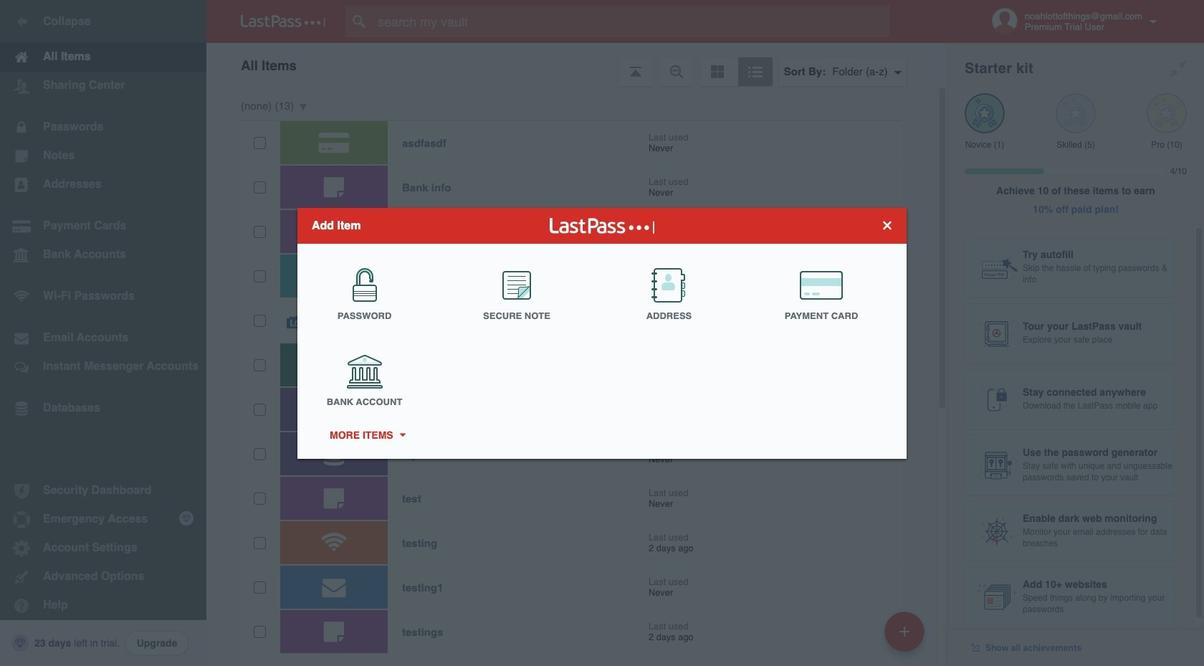 Task type: locate. For each thing, give the bounding box(es) containing it.
new item image
[[900, 627, 910, 637]]

dialog
[[298, 208, 907, 459]]

Search search field
[[346, 6, 919, 37]]

new item navigation
[[880, 608, 934, 666]]

caret right image
[[397, 433, 408, 437]]



Task type: vqa. For each thing, say whether or not it's contained in the screenshot.
the Vault options navigation
yes



Task type: describe. For each thing, give the bounding box(es) containing it.
lastpass image
[[241, 15, 326, 28]]

vault options navigation
[[207, 43, 948, 86]]

main navigation navigation
[[0, 0, 207, 666]]

search my vault text field
[[346, 6, 919, 37]]



